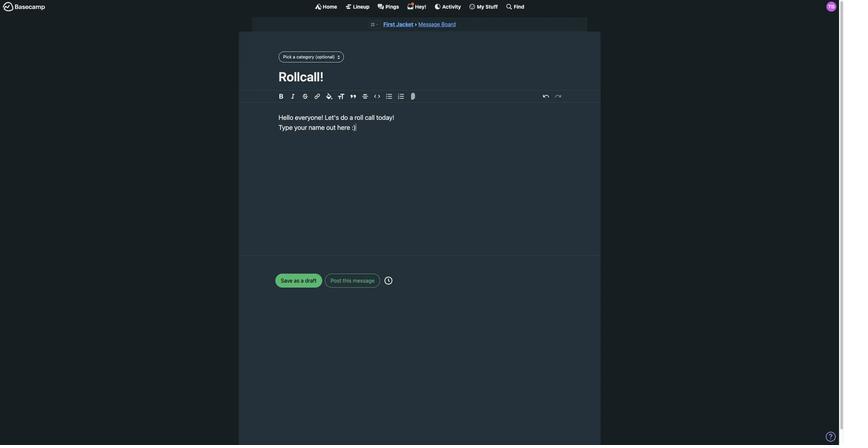 Task type: vqa. For each thing, say whether or not it's contained in the screenshot.
the bottom a
yes



Task type: describe. For each thing, give the bounding box(es) containing it.
activity
[[443, 3, 461, 9]]

today!
[[376, 114, 395, 121]]

everyone!
[[295, 114, 323, 121]]

a inside save as a draft button
[[301, 278, 304, 284]]

first jacket
[[384, 21, 414, 27]]

stuff
[[486, 3, 498, 9]]

home link
[[315, 3, 337, 10]]

name
[[309, 124, 325, 131]]

hey! button
[[407, 2, 427, 10]]

switch accounts image
[[3, 2, 45, 12]]

as
[[294, 278, 300, 284]]

message
[[353, 278, 375, 284]]

›
[[415, 21, 417, 27]]

do
[[341, 114, 348, 121]]

first jacket link
[[384, 21, 414, 27]]

a inside "hello everyone! let's do a roll call today! type your name out here :)"
[[350, 114, 353, 121]]

roll
[[355, 114, 364, 121]]

hey!
[[415, 3, 427, 9]]

save as a draft
[[281, 278, 317, 284]]

main element
[[0, 0, 840, 13]]

find button
[[506, 3, 525, 10]]

home
[[323, 3, 337, 9]]

message board link
[[419, 21, 456, 27]]

call
[[365, 114, 375, 121]]

my stuff button
[[469, 3, 498, 10]]

Write away… text field
[[259, 103, 581, 248]]



Task type: locate. For each thing, give the bounding box(es) containing it.
:)
[[352, 124, 356, 131]]

pings
[[386, 3, 399, 9]]

schedule this to post later image
[[385, 277, 393, 285]]

pick
[[283, 54, 292, 60]]

pick a category (optional) button
[[279, 52, 344, 63]]

tyler black image
[[827, 2, 837, 12]]

hello
[[279, 114, 293, 121]]

let's
[[325, 114, 339, 121]]

jacket
[[396, 21, 414, 27]]

first
[[384, 21, 395, 27]]

here
[[337, 124, 350, 131]]

category
[[297, 54, 314, 60]]

activity link
[[435, 3, 461, 10]]

lineup link
[[345, 3, 370, 10]]

post this message
[[331, 278, 375, 284]]

my
[[477, 3, 485, 9]]

0 horizontal spatial a
[[293, 54, 295, 60]]

a right as
[[301, 278, 304, 284]]

Type a title… text field
[[279, 69, 561, 84]]

a inside pick a category (optional) button
[[293, 54, 295, 60]]

hello everyone! let's do a roll call today! type your name out here :)
[[279, 114, 395, 131]]

post
[[331, 278, 342, 284]]

type
[[279, 124, 293, 131]]

save
[[281, 278, 293, 284]]

out
[[326, 124, 336, 131]]

a right pick
[[293, 54, 295, 60]]

› message board
[[415, 21, 456, 27]]

pick a category (optional)
[[283, 54, 335, 60]]

lineup
[[353, 3, 370, 9]]

message
[[419, 21, 440, 27]]

a right do
[[350, 114, 353, 121]]

post this message button
[[325, 274, 380, 288]]

pings button
[[378, 3, 399, 10]]

save as a draft button
[[275, 274, 322, 288]]

a
[[293, 54, 295, 60], [350, 114, 353, 121], [301, 278, 304, 284]]

board
[[442, 21, 456, 27]]

my stuff
[[477, 3, 498, 9]]

2 horizontal spatial a
[[350, 114, 353, 121]]

find
[[514, 3, 525, 9]]

draft
[[305, 278, 317, 284]]

your
[[294, 124, 307, 131]]

2 vertical spatial a
[[301, 278, 304, 284]]

0 vertical spatial a
[[293, 54, 295, 60]]

1 vertical spatial a
[[350, 114, 353, 121]]

this
[[343, 278, 352, 284]]

1 horizontal spatial a
[[301, 278, 304, 284]]

(optional)
[[316, 54, 335, 60]]



